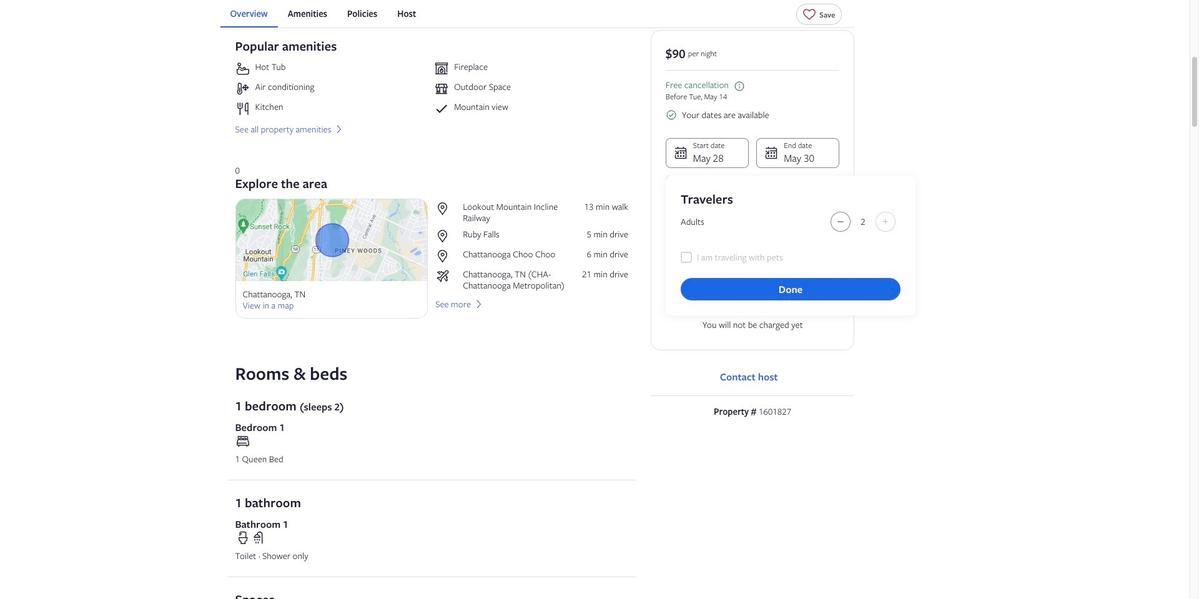 Task type: locate. For each thing, give the bounding box(es) containing it.
medium image
[[334, 124, 345, 135]]

adults - image
[[834, 217, 849, 227]]

1 popular location image from the top
[[436, 201, 458, 216]]

2 popular location image from the top
[[436, 229, 458, 244]]

1 vertical spatial popular location image
[[436, 229, 458, 244]]

0 vertical spatial list
[[220, 0, 855, 27]]

0 vertical spatial popular location image
[[436, 201, 458, 216]]

map image
[[235, 199, 428, 281]]

list item
[[235, 61, 429, 76], [434, 61, 629, 76], [235, 81, 429, 96], [434, 81, 629, 96], [235, 101, 429, 116], [434, 101, 629, 116]]

popular location image
[[436, 201, 458, 216], [436, 229, 458, 244]]

list
[[220, 0, 855, 27], [436, 201, 629, 291]]

small image
[[666, 109, 677, 120]]



Task type: vqa. For each thing, say whether or not it's contained in the screenshot.
1st Popular Location icon from the bottom
yes



Task type: describe. For each thing, give the bounding box(es) containing it.
1 vertical spatial list
[[436, 201, 629, 291]]

medium image
[[474, 299, 485, 310]]

adults + image
[[879, 217, 893, 227]]

airport image
[[436, 269, 458, 284]]

popular location image
[[436, 249, 458, 264]]



